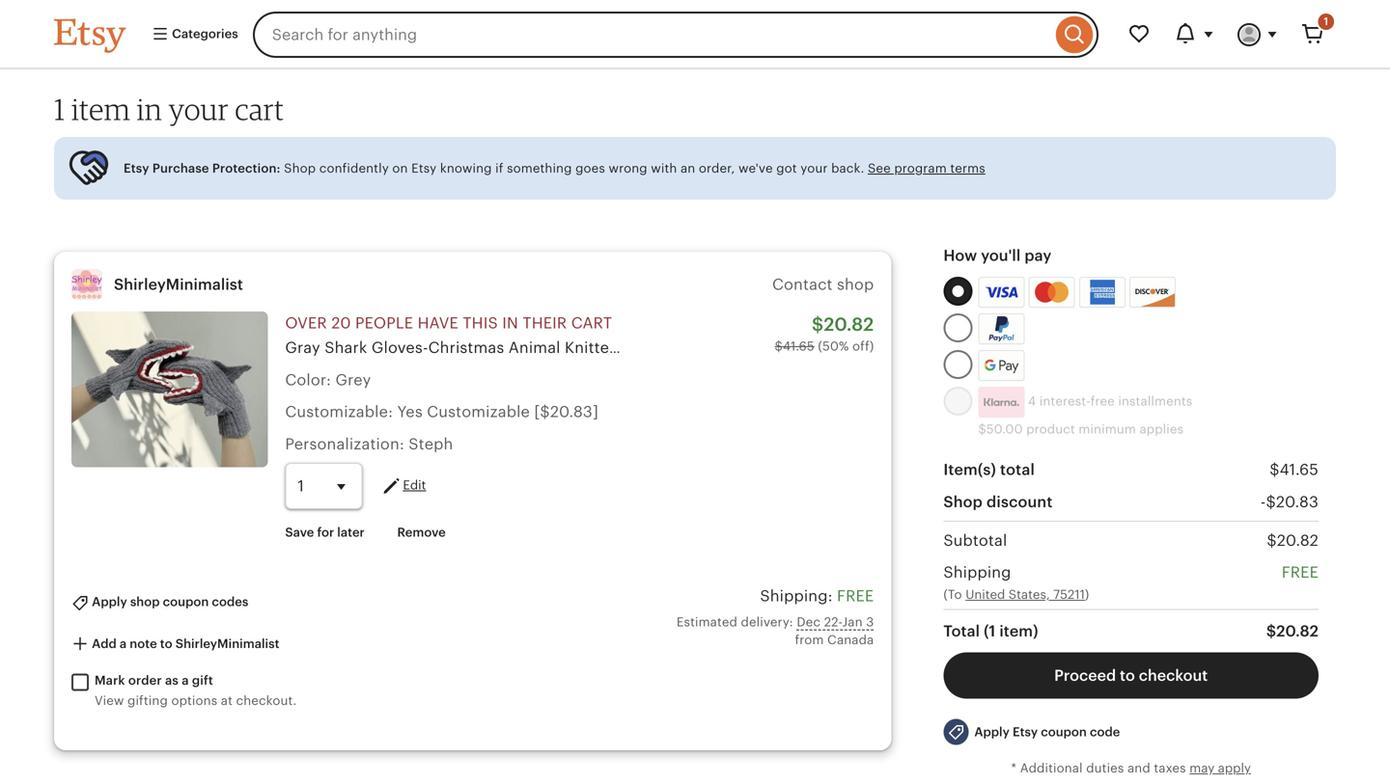 Task type: vqa. For each thing, say whether or not it's contained in the screenshot.
the *
yes



Task type: describe. For each thing, give the bounding box(es) containing it.
paypal image
[[981, 317, 1022, 342]]

remove button
[[383, 516, 460, 550]]

shark
[[325, 340, 367, 357]]

something
[[507, 161, 572, 176]]

states,
[[1009, 588, 1050, 602]]

- $ 20.83
[[1261, 494, 1319, 511]]

united
[[966, 588, 1005, 602]]

(50%
[[818, 339, 849, 354]]

order
[[128, 674, 162, 688]]

mark order as a gift view gifting options at checkout.
[[95, 674, 297, 709]]

1 vertical spatial free
[[837, 588, 874, 605]]

apply shop coupon codes button
[[57, 585, 263, 621]]

item(s) total
[[944, 462, 1035, 479]]

program
[[894, 161, 947, 176]]

gloves,unisex
[[867, 340, 972, 357]]

20.83
[[1276, 494, 1319, 511]]

yes
[[397, 404, 423, 421]]

knowing
[[440, 161, 492, 176]]

view
[[95, 694, 124, 709]]

$ 20.82 for total (1 item)
[[1267, 623, 1319, 641]]

shipping:
[[760, 588, 833, 605]]

visa image
[[985, 284, 1018, 301]]

mark
[[95, 674, 125, 688]]

apply etsy coupon code button
[[929, 711, 1135, 755]]

0 horizontal spatial etsy
[[124, 161, 149, 176]]

0 horizontal spatial your
[[169, 91, 229, 127]]

purchase
[[152, 161, 209, 176]]

1 horizontal spatial 41.65
[[1280, 462, 1319, 479]]

(to united states, 75211 )
[[944, 588, 1089, 602]]

see
[[868, 161, 891, 176]]

41.65 inside "$ 20.82 $ 41.65 (50% off)"
[[783, 339, 815, 354]]

color:
[[285, 372, 331, 389]]

contact shop button
[[772, 276, 874, 294]]

note
[[130, 637, 157, 651]]

coupon for etsy
[[1041, 726, 1087, 740]]

installments
[[1118, 394, 1193, 409]]

to inside add a note to shirleyminimalist dropdown button
[[160, 637, 172, 651]]

shirleyminimalist inside dropdown button
[[175, 637, 279, 651]]

subtotal
[[944, 532, 1007, 550]]

pay in 4 installments image
[[978, 387, 1025, 418]]

applies
[[1140, 423, 1184, 437]]

later
[[337, 526, 365, 540]]

proceed
[[1054, 668, 1116, 685]]

* additional duties and taxes may apply
[[1011, 762, 1251, 776]]

christmas
[[428, 340, 504, 357]]

checkout
[[1139, 668, 1208, 685]]

total (1 item)
[[944, 623, 1038, 641]]

total
[[1000, 462, 1035, 479]]

Search for anything text field
[[253, 12, 1051, 58]]

mittens,monster
[[741, 340, 863, 357]]

categories button
[[137, 17, 247, 52]]

coupon for shop
[[163, 595, 209, 610]]

$ 41.65
[[1270, 462, 1319, 479]]

item
[[71, 91, 131, 127]]

1 for 1 item in your cart
[[54, 91, 65, 127]]

apply shop coupon codes
[[89, 595, 248, 610]]

0 horizontal spatial in
[[137, 91, 162, 127]]

knitted
[[565, 340, 619, 357]]

shirleyminimalist image
[[71, 270, 102, 300]]

code
[[1090, 726, 1120, 740]]

(to
[[944, 588, 962, 602]]

product
[[1026, 423, 1075, 437]]

shipping: free
[[760, 588, 874, 605]]

[$20.83]
[[534, 404, 599, 421]]

got
[[776, 161, 797, 176]]

wrong
[[609, 161, 647, 176]]

over 20 people have this in their cart gray shark gloves-christmas animal knitted gloves,novelty mittens,monster gloves,unisex gloves
[[285, 315, 1028, 357]]

1 item in your cart
[[54, 91, 284, 127]]

apply
[[1218, 762, 1251, 776]]

steph
[[409, 436, 453, 453]]

categories
[[169, 26, 238, 41]]

none search field inside categories "banner"
[[253, 12, 1099, 58]]

their
[[523, 315, 567, 332]]

to inside proceed to checkout button
[[1120, 668, 1135, 685]]

estimated delivery: dec 22-jan 3 from canada
[[677, 616, 874, 648]]

*
[[1011, 762, 1017, 776]]

20.82 for subtotal
[[1277, 532, 1319, 550]]

discover image
[[1131, 281, 1177, 309]]

3
[[866, 616, 874, 630]]

order,
[[699, 161, 735, 176]]

over
[[285, 315, 327, 332]]

you'll
[[981, 247, 1021, 265]]

shipping
[[944, 564, 1011, 582]]

for
[[317, 526, 334, 540]]

protection:
[[212, 161, 281, 176]]

shop for contact
[[837, 276, 874, 294]]

back.
[[831, 161, 864, 176]]

apply etsy coupon code
[[974, 726, 1120, 740]]

free
[[1091, 394, 1115, 409]]

customizable: yes customizable [$20.83]
[[285, 404, 599, 421]]

save for later button
[[271, 516, 379, 550]]

gloves
[[977, 340, 1028, 357]]

mastercard image
[[1032, 280, 1072, 305]]

how you'll pay
[[944, 247, 1052, 265]]

shop for apply
[[130, 595, 160, 610]]

0 vertical spatial free
[[1282, 564, 1319, 582]]

cart inside 'over 20 people have this in their cart gray shark gloves-christmas animal knitted gloves,novelty mittens,monster gloves,unisex gloves'
[[571, 315, 612, 332]]

0 vertical spatial shirleyminimalist
[[114, 276, 243, 294]]

discount
[[987, 494, 1053, 511]]

with
[[651, 161, 677, 176]]



Task type: locate. For each thing, give the bounding box(es) containing it.
41.65 up 20.83
[[1280, 462, 1319, 479]]

customizable:
[[285, 404, 393, 421]]

a inside the mark order as a gift view gifting options at checkout.
[[182, 674, 189, 688]]

0 vertical spatial 1
[[1324, 15, 1328, 28]]

0 horizontal spatial coupon
[[163, 595, 209, 610]]

0 horizontal spatial 1
[[54, 91, 65, 127]]

0 vertical spatial cart
[[235, 91, 284, 127]]

1 horizontal spatial shop
[[944, 494, 983, 511]]

gray shark gloves-christmas animal knitted gloves,novelty mittens,monster gloves,unisex gloves image
[[71, 312, 268, 468]]

dec 22-jan 3 link
[[797, 616, 874, 630]]

personalization:
[[285, 436, 404, 453]]

0 vertical spatial 41.65
[[783, 339, 815, 354]]

0 vertical spatial a
[[120, 637, 127, 651]]

apply for apply shop coupon codes
[[92, 595, 127, 610]]

in right this
[[502, 315, 518, 332]]

0 vertical spatial coupon
[[163, 595, 209, 610]]

edit button
[[380, 475, 426, 498]]

2 horizontal spatial etsy
[[1013, 726, 1038, 740]]

1 vertical spatial 1
[[54, 91, 65, 127]]

add
[[92, 637, 117, 651]]

0 vertical spatial 20.82
[[824, 314, 874, 335]]

to right note
[[160, 637, 172, 651]]

$ 20.82
[[1267, 532, 1319, 550], [1267, 623, 1319, 641]]

0 horizontal spatial shop
[[130, 595, 160, 610]]

shop right protection:
[[284, 161, 316, 176]]

free
[[1282, 564, 1319, 582], [837, 588, 874, 605]]

duties
[[1086, 762, 1124, 776]]

confidently
[[319, 161, 389, 176]]

coupon
[[163, 595, 209, 610], [1041, 726, 1087, 740]]

checkout.
[[236, 694, 297, 709]]

etsy left purchase
[[124, 161, 149, 176]]

may apply button
[[1190, 760, 1251, 778]]

1 horizontal spatial your
[[801, 161, 828, 176]]

this
[[463, 315, 498, 332]]

total
[[944, 623, 980, 641]]

in
[[137, 91, 162, 127], [502, 315, 518, 332]]

20.82 for total (1 item)
[[1276, 623, 1319, 641]]

proceed to checkout
[[1054, 668, 1208, 685]]

personalization: steph
[[285, 436, 453, 453]]

item)
[[1000, 623, 1038, 641]]

0 vertical spatial $ 20.82
[[1267, 532, 1319, 550]]

gray
[[285, 340, 320, 357]]

your right got
[[801, 161, 828, 176]]

may
[[1190, 762, 1215, 776]]

1 vertical spatial $ 20.82
[[1267, 623, 1319, 641]]

1 vertical spatial shop
[[130, 595, 160, 610]]

in inside 'over 20 people have this in their cart gray shark gloves-christmas animal knitted gloves,novelty mittens,monster gloves,unisex gloves'
[[502, 315, 518, 332]]

pay
[[1025, 247, 1052, 265]]

1 vertical spatial shop
[[944, 494, 983, 511]]

0 horizontal spatial free
[[837, 588, 874, 605]]

cart up protection:
[[235, 91, 284, 127]]

1 vertical spatial shirleyminimalist
[[175, 637, 279, 651]]

4 interest-free installments
[[1025, 394, 1193, 409]]

people
[[355, 315, 413, 332]]

1 horizontal spatial 1
[[1324, 15, 1328, 28]]

shirleyminimalist right shirleyminimalist "icon"
[[114, 276, 243, 294]]

shop down item(s)
[[944, 494, 983, 511]]

1 vertical spatial coupon
[[1041, 726, 1087, 740]]

delivery:
[[741, 616, 793, 630]]

free down 20.83
[[1282, 564, 1319, 582]]

1 vertical spatial 20.82
[[1277, 532, 1319, 550]]

0 horizontal spatial 41.65
[[783, 339, 815, 354]]

a
[[120, 637, 127, 651], [182, 674, 189, 688]]

20
[[331, 315, 351, 332]]

1 horizontal spatial in
[[502, 315, 518, 332]]

1 vertical spatial to
[[1120, 668, 1135, 685]]

united states, 75211 button
[[966, 586, 1085, 604]]

2 vertical spatial 20.82
[[1276, 623, 1319, 641]]

terms
[[950, 161, 985, 176]]

canada
[[827, 633, 874, 648]]

on
[[392, 161, 408, 176]]

0 vertical spatial your
[[169, 91, 229, 127]]

color: grey
[[285, 372, 371, 389]]

0 vertical spatial apply
[[92, 595, 127, 610]]

goes
[[575, 161, 605, 176]]

apply for apply etsy coupon code
[[974, 726, 1010, 740]]

22-
[[824, 616, 842, 630]]

in right item
[[137, 91, 162, 127]]

1 horizontal spatial a
[[182, 674, 189, 688]]

dec
[[797, 616, 821, 630]]

add a note to shirleyminimalist button
[[57, 627, 294, 663]]

1 horizontal spatial apply
[[974, 726, 1010, 740]]

0 vertical spatial shop
[[837, 276, 874, 294]]

1 inside 'link'
[[1324, 15, 1328, 28]]

free up jan
[[837, 588, 874, 605]]

contact
[[772, 276, 833, 294]]

cart
[[235, 91, 284, 127], [571, 315, 612, 332]]

a right add
[[120, 637, 127, 651]]

google pay image
[[979, 352, 1024, 381]]

$
[[812, 314, 824, 335], [775, 339, 783, 354], [1270, 462, 1280, 479], [1266, 494, 1276, 511], [1267, 532, 1277, 550], [1267, 623, 1276, 641]]

shop inside apply shop coupon codes dropdown button
[[130, 595, 160, 610]]

0 vertical spatial shop
[[284, 161, 316, 176]]

categories banner
[[19, 0, 1371, 70]]

$ 20.82 for subtotal
[[1267, 532, 1319, 550]]

1 vertical spatial 41.65
[[1280, 462, 1319, 479]]

1 horizontal spatial to
[[1120, 668, 1135, 685]]

4
[[1028, 394, 1036, 409]]

from
[[795, 633, 824, 648]]

apply
[[92, 595, 127, 610], [974, 726, 1010, 740]]

)
[[1085, 588, 1089, 602]]

save
[[285, 526, 314, 540]]

41.65 left (50%
[[783, 339, 815, 354]]

your up purchase
[[169, 91, 229, 127]]

shop right contact
[[837, 276, 874, 294]]

gift
[[192, 674, 213, 688]]

1 vertical spatial cart
[[571, 315, 612, 332]]

20.82 inside "$ 20.82 $ 41.65 (50% off)"
[[824, 314, 874, 335]]

an
[[681, 161, 695, 176]]

1 for 1
[[1324, 15, 1328, 28]]

1 horizontal spatial cart
[[571, 315, 612, 332]]

1
[[1324, 15, 1328, 28], [54, 91, 65, 127]]

20.82
[[824, 314, 874, 335], [1277, 532, 1319, 550], [1276, 623, 1319, 641]]

coupon up additional
[[1041, 726, 1087, 740]]

american express image
[[1082, 280, 1123, 305]]

grey
[[335, 372, 371, 389]]

$ 20.82 $ 41.65 (50% off)
[[775, 314, 874, 354]]

coupon up add a note to shirleyminimalist
[[163, 595, 209, 610]]

0 horizontal spatial cart
[[235, 91, 284, 127]]

etsy inside dropdown button
[[1013, 726, 1038, 740]]

0 horizontal spatial to
[[160, 637, 172, 651]]

0 vertical spatial in
[[137, 91, 162, 127]]

a right as
[[182, 674, 189, 688]]

1 horizontal spatial shop
[[837, 276, 874, 294]]

estimated
[[677, 616, 738, 630]]

1 horizontal spatial free
[[1282, 564, 1319, 582]]

add a note to shirleyminimalist
[[89, 637, 279, 651]]

shirleyminimalist down codes at left
[[175, 637, 279, 651]]

to right proceed
[[1120, 668, 1135, 685]]

$50.00
[[978, 423, 1023, 437]]

minimum
[[1079, 423, 1136, 437]]

1 horizontal spatial coupon
[[1041, 726, 1087, 740]]

shop
[[284, 161, 316, 176], [944, 494, 983, 511]]

etsy up *
[[1013, 726, 1038, 740]]

as
[[165, 674, 179, 688]]

1 vertical spatial a
[[182, 674, 189, 688]]

cart up 'knitted'
[[571, 315, 612, 332]]

gloves-
[[372, 340, 428, 357]]

0 horizontal spatial shop
[[284, 161, 316, 176]]

1 vertical spatial apply
[[974, 726, 1010, 740]]

1 horizontal spatial etsy
[[411, 161, 437, 176]]

jan
[[842, 616, 863, 630]]

codes
[[212, 595, 248, 610]]

etsy right "on"
[[411, 161, 437, 176]]

$50.00 product minimum applies
[[978, 423, 1184, 437]]

(1
[[984, 623, 996, 641]]

shop up note
[[130, 595, 160, 610]]

0 horizontal spatial apply
[[92, 595, 127, 610]]

if
[[495, 161, 503, 176]]

a inside dropdown button
[[120, 637, 127, 651]]

save for later
[[285, 526, 365, 540]]

None search field
[[253, 12, 1099, 58]]

options
[[171, 694, 217, 709]]

1 vertical spatial in
[[502, 315, 518, 332]]

additional
[[1020, 762, 1083, 776]]

0 horizontal spatial a
[[120, 637, 127, 651]]

0 vertical spatial to
[[160, 637, 172, 651]]

1 vertical spatial your
[[801, 161, 828, 176]]



